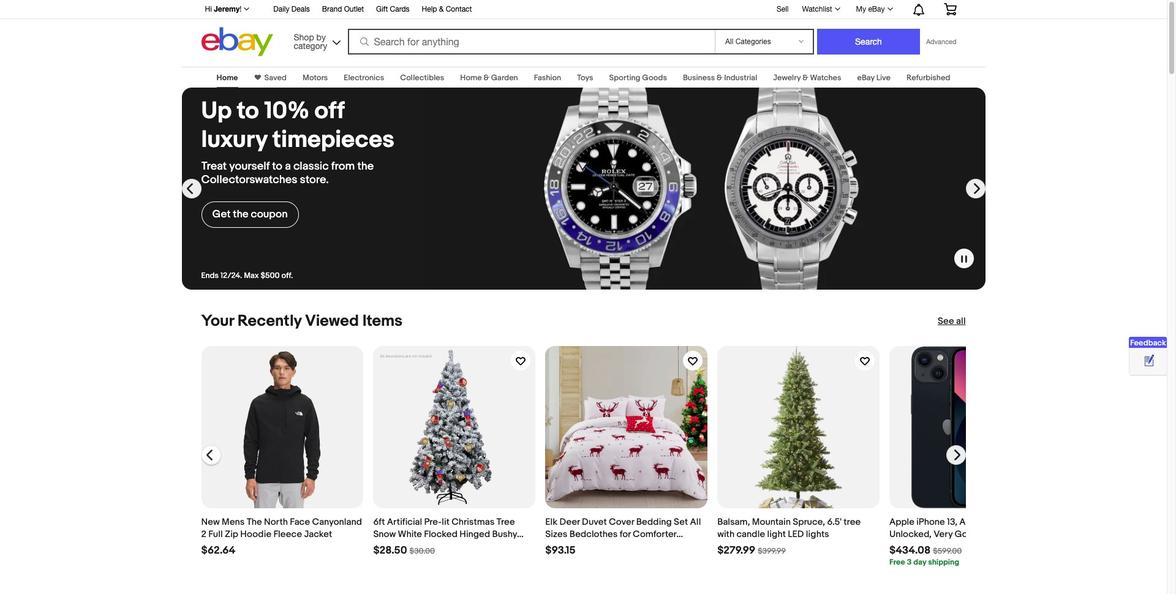 Task type: vqa. For each thing, say whether or not it's contained in the screenshot.
the left Pre-owned text field
no



Task type: locate. For each thing, give the bounding box(es) containing it.
watchlist link
[[796, 2, 846, 17]]

the right from
[[357, 160, 374, 173]]

& right jewelry
[[803, 73, 809, 83]]

$500
[[261, 271, 280, 280]]

treat
[[201, 160, 227, 173]]

daily
[[273, 5, 290, 13]]

0 horizontal spatial the
[[233, 208, 249, 220]]

live
[[877, 73, 891, 83]]

up to 10% off luxury timepieces main content
[[0, 59, 1167, 594]]

& inside the help & contact link
[[439, 5, 444, 13]]

ebay inside account navigation
[[869, 5, 885, 13]]

set
[[674, 516, 688, 528]]

outlet
[[344, 5, 364, 13]]

jeremy
[[214, 4, 240, 13]]

$28.50 text field
[[373, 545, 407, 558]]

0 horizontal spatial christmas
[[452, 516, 495, 528]]

classic
[[293, 160, 329, 173]]

3
[[907, 558, 912, 567]]

2 home from the left
[[460, 73, 482, 83]]

home up up at the left of the page
[[217, 73, 238, 83]]

tree down snow on the left bottom
[[373, 541, 392, 553]]

home for home & garden
[[460, 73, 482, 83]]

6.5'
[[827, 516, 842, 528]]

coupon
[[251, 208, 288, 220]]

1 vertical spatial christmas
[[546, 541, 588, 553]]

1 horizontal spatial christmas
[[546, 541, 588, 553]]

the inside up to 10% off luxury timepieces treat yourself to a classic from the collectorswatches store.
[[357, 160, 374, 173]]

hi
[[205, 5, 212, 13]]

$93.15 text field
[[546, 545, 576, 558]]

sporting goods link
[[609, 73, 667, 83]]

your shopping cart image
[[943, 3, 957, 15]]

&
[[439, 5, 444, 13], [484, 73, 490, 83], [717, 73, 723, 83], [803, 73, 809, 83]]

luxury
[[201, 125, 267, 154]]

deals
[[292, 5, 310, 13]]

apple iphone 13, a2482, 128gb, unlocked, very good condition $434.08 $599.00 free 3 day shipping
[[890, 516, 1023, 567]]

tree up bushy
[[497, 516, 515, 528]]

christmas inside elk deer duvet cover bedding set all sizes bedclothes for comforter christmas 3d
[[546, 541, 588, 553]]

1 vertical spatial tree
[[373, 541, 392, 553]]

to right up at the left of the page
[[237, 97, 259, 126]]

home
[[217, 73, 238, 83], [460, 73, 482, 83]]

1 home from the left
[[217, 73, 238, 83]]

brand outlet
[[322, 5, 364, 13]]

1 horizontal spatial the
[[357, 160, 374, 173]]

snow
[[373, 529, 396, 540]]

hinged
[[460, 529, 490, 540]]

brand outlet link
[[322, 3, 364, 17]]

ebay right 'my'
[[869, 5, 885, 13]]

help & contact
[[422, 5, 472, 13]]

bedclothes
[[570, 529, 618, 540]]

your recently viewed items link
[[201, 312, 403, 331]]

lit
[[442, 516, 450, 528]]

13,
[[947, 516, 958, 528]]

new mens the north face canyonland 2 full zip hoodie fleece jacket $62.64
[[201, 516, 362, 557]]

industrial
[[724, 73, 758, 83]]

& left garden
[[484, 73, 490, 83]]

Search for anything text field
[[350, 30, 713, 53]]

to
[[237, 97, 259, 126], [272, 160, 283, 173]]

& for garden
[[484, 73, 490, 83]]

previous price $599.00 text field
[[933, 547, 962, 556]]

light
[[767, 529, 786, 540]]

christmas down the sizes
[[546, 541, 588, 553]]

gift cards link
[[376, 3, 410, 17]]

items
[[363, 312, 403, 331]]

0 vertical spatial christmas
[[452, 516, 495, 528]]

zip
[[225, 529, 238, 540]]

& right 'help'
[[439, 5, 444, 13]]

None submit
[[817, 29, 920, 55]]

sell link
[[771, 5, 794, 13]]

off
[[315, 97, 345, 126]]

yourself
[[229, 160, 270, 173]]

collectibles link
[[400, 73, 444, 83]]

$279.99 text field
[[718, 545, 756, 558]]

by
[[317, 32, 326, 42]]

face
[[290, 516, 310, 528]]

& right business
[[717, 73, 723, 83]]

get the coupon link
[[201, 201, 299, 228]]

10%
[[264, 97, 309, 126]]

& for watches
[[803, 73, 809, 83]]

1 vertical spatial the
[[233, 208, 249, 220]]

tree
[[844, 516, 861, 528]]

shop by category
[[294, 32, 327, 51]]

goods
[[642, 73, 667, 83]]

6ft
[[373, 516, 385, 528]]

$434.08 text field
[[890, 545, 931, 558]]

advanced
[[926, 38, 957, 45]]

motors
[[303, 73, 328, 83]]

day
[[914, 558, 927, 567]]

your recently viewed items
[[201, 312, 403, 331]]

to left a at the top left of the page
[[272, 160, 283, 173]]

& for industrial
[[717, 73, 723, 83]]

daily deals
[[273, 5, 310, 13]]

Free 3 day shipping text field
[[890, 558, 960, 567]]

refurbished link
[[907, 73, 951, 83]]

all
[[690, 516, 701, 528]]

spruce,
[[793, 516, 825, 528]]

balsam, mountain spruce, 6.5' tree with candle light led lights $279.99 $399.99
[[718, 516, 861, 557]]

my ebay link
[[850, 2, 899, 17]]

duvet
[[582, 516, 607, 528]]

0 horizontal spatial to
[[237, 97, 259, 126]]

canyonland
[[312, 516, 362, 528]]

deer
[[560, 516, 580, 528]]

0 horizontal spatial tree
[[373, 541, 392, 553]]

ebay left live
[[858, 73, 875, 83]]

sizes
[[546, 529, 568, 540]]

apple
[[890, 516, 915, 528]]

0 horizontal spatial home
[[217, 73, 238, 83]]

ebay live link
[[858, 73, 891, 83]]

candle
[[737, 529, 765, 540]]

the right get on the left
[[233, 208, 249, 220]]

jewelry & watches link
[[773, 73, 842, 83]]

off.
[[282, 271, 293, 280]]

& for contact
[[439, 5, 444, 13]]

fashion
[[534, 73, 561, 83]]

1 vertical spatial ebay
[[858, 73, 875, 83]]

0 vertical spatial ebay
[[869, 5, 885, 13]]

christmas up hinged
[[452, 516, 495, 528]]

for
[[620, 529, 631, 540]]

0 vertical spatial the
[[357, 160, 374, 173]]

contact
[[446, 5, 472, 13]]

free
[[890, 558, 906, 567]]

1 horizontal spatial home
[[460, 73, 482, 83]]

jewelry & watches
[[773, 73, 842, 83]]

your
[[201, 312, 234, 331]]

1 horizontal spatial tree
[[497, 516, 515, 528]]

6ft artificial pre-lit christmas tree snow white flocked hinged bushy tree
[[373, 516, 517, 553]]

sell
[[777, 5, 789, 13]]

1 horizontal spatial to
[[272, 160, 283, 173]]

home left garden
[[460, 73, 482, 83]]

store.
[[300, 173, 329, 187]]



Task type: describe. For each thing, give the bounding box(es) containing it.
artificial
[[387, 516, 422, 528]]

with
[[718, 529, 735, 540]]

gift cards
[[376, 5, 410, 13]]

ebay inside "up to 10% off luxury timepieces" main content
[[858, 73, 875, 83]]

gift
[[376, 5, 388, 13]]

$62.64 text field
[[201, 545, 236, 558]]

0 vertical spatial to
[[237, 97, 259, 126]]

my
[[856, 5, 866, 13]]

collectorswatches
[[201, 173, 297, 187]]

$28.50 $30.00
[[373, 545, 435, 557]]

home & garden
[[460, 73, 518, 83]]

christmas inside 6ft artificial pre-lit christmas tree snow white flocked hinged bushy tree
[[452, 516, 495, 528]]

ends 12/24. max $500 off.
[[201, 271, 293, 280]]

account navigation
[[198, 0, 966, 19]]

home for home
[[217, 73, 238, 83]]

timepieces
[[273, 125, 395, 154]]

a
[[285, 160, 291, 173]]

my ebay
[[856, 5, 885, 13]]

$62.64
[[201, 545, 236, 557]]

watchlist
[[802, 5, 833, 13]]

elk
[[546, 516, 558, 528]]

0 vertical spatial tree
[[497, 516, 515, 528]]

3d
[[590, 541, 602, 553]]

full
[[208, 529, 223, 540]]

shop by category banner
[[198, 0, 966, 59]]

12/24.
[[221, 271, 242, 280]]

good
[[955, 529, 979, 540]]

$434.08
[[890, 545, 931, 557]]

toys
[[577, 73, 594, 83]]

advanced link
[[920, 29, 963, 54]]

collectibles
[[400, 73, 444, 83]]

business & industrial
[[683, 73, 758, 83]]

led
[[788, 529, 804, 540]]

cards
[[390, 5, 410, 13]]

up
[[201, 97, 232, 126]]

balsam,
[[718, 516, 750, 528]]

$30.00
[[410, 547, 435, 556]]

none submit inside the shop by category banner
[[817, 29, 920, 55]]

mens
[[222, 516, 245, 528]]

saved link
[[261, 73, 287, 83]]

brand
[[322, 5, 342, 13]]

cover
[[609, 516, 634, 528]]

sporting
[[609, 73, 641, 83]]

motors link
[[303, 73, 328, 83]]

up to 10% off luxury timepieces link
[[201, 97, 405, 155]]

fashion link
[[534, 73, 561, 83]]

elk deer duvet cover bedding set all sizes bedclothes for comforter christmas 3d
[[546, 516, 701, 553]]

the
[[247, 516, 262, 528]]

max
[[244, 271, 259, 280]]

get
[[212, 208, 231, 220]]

fleece
[[274, 529, 302, 540]]

a2482,
[[960, 516, 990, 528]]

iphone
[[917, 516, 945, 528]]

flocked
[[424, 529, 458, 540]]

up to 10% off luxury timepieces treat yourself to a classic from the collectorswatches store.
[[201, 97, 395, 187]]

previous price $399.99 text field
[[758, 547, 786, 556]]

refurbished
[[907, 73, 951, 83]]

recently
[[238, 312, 302, 331]]

electronics link
[[344, 73, 384, 83]]

2
[[201, 529, 206, 540]]

comforter
[[633, 529, 677, 540]]

mountain
[[752, 516, 791, 528]]

unlocked,
[[890, 529, 932, 540]]

hi jeremy !
[[205, 4, 242, 13]]

$93.15
[[546, 545, 576, 557]]

ebay live
[[858, 73, 891, 83]]

new
[[201, 516, 220, 528]]

128gb,
[[992, 516, 1021, 528]]

very
[[934, 529, 953, 540]]

business & industrial link
[[683, 73, 758, 83]]

bedding
[[636, 516, 672, 528]]

see all link
[[938, 316, 966, 328]]

previous price $30.00 text field
[[410, 547, 435, 556]]

from
[[331, 160, 355, 173]]

see all
[[938, 316, 966, 327]]

see
[[938, 316, 954, 327]]

pre-
[[424, 516, 442, 528]]

daily deals link
[[273, 3, 310, 17]]

north
[[264, 516, 288, 528]]

shop
[[294, 32, 314, 42]]

shipping
[[928, 558, 960, 567]]

1 vertical spatial to
[[272, 160, 283, 173]]

white
[[398, 529, 422, 540]]



